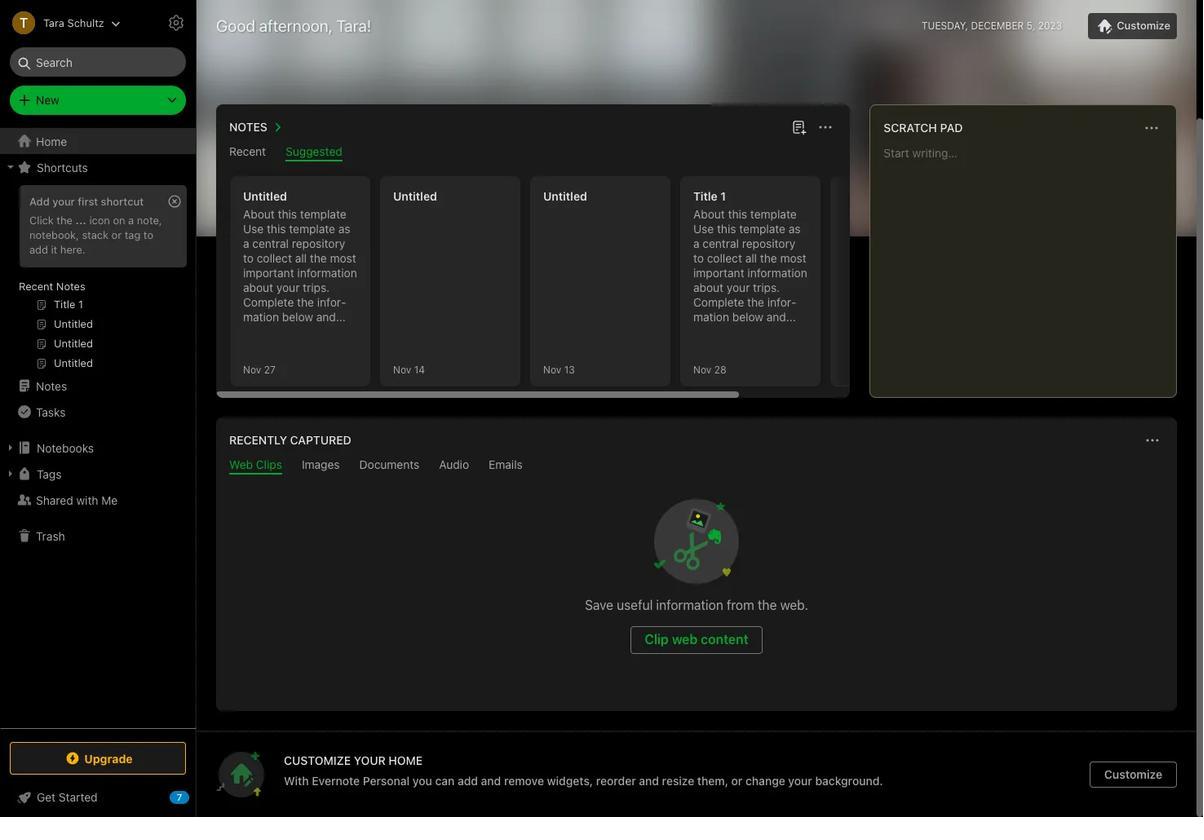 Task type: vqa. For each thing, say whether or not it's contained in the screenshot.
trips. inside Untitled About this template Use this template as a central repository to collect all the most important information about your trips. Complete the infor mation below and...
yes



Task type: describe. For each thing, give the bounding box(es) containing it.
your inside tree
[[52, 195, 75, 208]]

audio
[[439, 458, 469, 472]]

clip web content
[[645, 633, 749, 647]]

tuesday, december 5, 2023
[[922, 20, 1063, 32]]

1 vertical spatial customize button
[[1090, 762, 1178, 788]]

images
[[302, 458, 340, 472]]

web
[[229, 458, 253, 472]]

resize
[[662, 775, 695, 788]]

customize your home with evernote personal you can add and remove widgets, reorder and resize them, or change your background.
[[284, 754, 884, 788]]

tara
[[43, 16, 64, 29]]

information inside title 1 about this template use this template as a central repository to collect all the most important information about your trips. complete the infor mation below and...
[[748, 266, 808, 280]]

shortcut
[[101, 195, 144, 208]]

new
[[36, 93, 59, 107]]

web clips tab
[[229, 458, 282, 475]]

to inside untitled about this template use this template as a central repository to collect all the most important information about your trips. complete the infor mation below and...
[[243, 251, 254, 265]]

about inside untitled about this template use this template as a central repository to collect all the most important information about your trips. complete the infor mation below and...
[[243, 281, 273, 295]]

nov 13
[[544, 364, 575, 376]]

trash link
[[0, 523, 195, 549]]

notebooks link
[[0, 435, 195, 461]]

shortcuts
[[37, 160, 88, 174]]

notes inside group
[[56, 280, 85, 293]]

documents
[[360, 458, 420, 472]]

save useful information from the web.
[[585, 598, 809, 613]]

title 1 about this template use this template as a central repository to collect all the most important information about your trips. complete the infor mation below and...
[[694, 189, 808, 324]]

28
[[715, 364, 727, 376]]

most inside title 1 about this template use this template as a central repository to collect all the most important information about your trips. complete the infor mation below and...
[[781, 251, 807, 265]]

1
[[721, 189, 726, 203]]

1 vertical spatial customize
[[1105, 768, 1163, 782]]

recent for recent
[[229, 144, 266, 158]]

reorder
[[596, 775, 636, 788]]

mation inside untitled about this template use this template as a central repository to collect all the most important information about your trips. complete the infor mation below and...
[[243, 295, 346, 324]]

scratch
[[884, 121, 938, 135]]

me
[[101, 493, 118, 507]]

untitled for nov 13
[[544, 189, 587, 203]]

trash
[[36, 529, 65, 543]]

good
[[216, 16, 255, 35]]

2 and from the left
[[639, 775, 659, 788]]

content
[[701, 633, 749, 647]]

0 vertical spatial customize
[[1118, 19, 1171, 32]]

create new note
[[855, 294, 947, 309]]

december
[[972, 20, 1025, 32]]

icon on a note, notebook, stack or tag to add it here.
[[29, 214, 162, 256]]

title
[[694, 189, 718, 203]]

important inside untitled about this template use this template as a central repository to collect all the most important information about your trips. complete the infor mation below and...
[[243, 266, 294, 280]]

2 vertical spatial notes
[[36, 379, 67, 393]]

scratch pad button
[[881, 118, 964, 138]]

shortcuts button
[[0, 154, 195, 180]]

all inside title 1 about this template use this template as a central repository to collect all the most important information about your trips. complete the infor mation below and...
[[746, 251, 757, 265]]

emails tab
[[489, 458, 523, 475]]

clip web content button
[[631, 627, 763, 655]]

personal
[[363, 775, 410, 788]]

evernote
[[312, 775, 360, 788]]

with
[[284, 775, 309, 788]]

scratch pad
[[884, 121, 964, 135]]

suggested
[[286, 144, 343, 158]]

nov 27
[[243, 364, 276, 376]]

nov for nov 13
[[544, 364, 562, 376]]

recent for recent notes
[[19, 280, 53, 293]]

create
[[855, 294, 893, 309]]

13
[[564, 364, 575, 376]]

Search text field
[[21, 47, 175, 77]]

you
[[413, 775, 432, 788]]

suggested tab panel
[[216, 162, 985, 398]]

widgets,
[[547, 775, 593, 788]]

a inside title 1 about this template use this template as a central repository to collect all the most important information about your trips. complete the infor mation below and...
[[694, 237, 700, 251]]

Start writing… text field
[[884, 146, 1176, 384]]

14
[[414, 364, 425, 376]]

or inside customize your home with evernote personal you can add and remove widgets, reorder and resize them, or change your background.
[[732, 775, 743, 788]]

add your first shortcut
[[29, 195, 144, 208]]

upgrade
[[84, 752, 133, 766]]

web clips tab panel
[[216, 475, 1178, 712]]

suggested tab
[[286, 144, 343, 162]]

to inside icon on a note, notebook, stack or tag to add it here.
[[144, 228, 153, 241]]

click to collapse image
[[190, 788, 202, 807]]

afternoon,
[[259, 16, 333, 35]]

home link
[[0, 128, 196, 154]]

to inside title 1 about this template use this template as a central repository to collect all the most important information about your trips. complete the infor mation below and...
[[694, 251, 704, 265]]

the inside tree
[[57, 214, 73, 227]]

icon
[[89, 214, 110, 227]]

group inside tree
[[0, 180, 195, 380]]

them,
[[698, 775, 729, 788]]

untitled about this template use this template as a central repository to collect all the most important information about your trips. complete the infor mation below and...
[[243, 189, 357, 324]]

shared with me link
[[0, 487, 195, 513]]

captured
[[290, 433, 352, 447]]

tasks
[[36, 405, 66, 419]]

shared with me
[[36, 493, 118, 507]]

home
[[389, 754, 423, 768]]

click the ...
[[29, 214, 86, 227]]

tara schultz
[[43, 16, 104, 29]]

with
[[76, 493, 98, 507]]

note
[[922, 294, 947, 309]]

tags
[[37, 467, 62, 481]]

can
[[435, 775, 455, 788]]

click
[[29, 214, 54, 227]]

nov for nov 28
[[694, 364, 712, 376]]

clips
[[256, 458, 282, 472]]

or inside icon on a note, notebook, stack or tag to add it here.
[[112, 228, 122, 241]]

more actions field for scratch pad
[[1141, 117, 1164, 140]]

good afternoon, tara!
[[216, 16, 372, 35]]

0 vertical spatial customize button
[[1089, 13, 1178, 39]]

more actions image for recently captured
[[1143, 431, 1163, 451]]

5,
[[1027, 20, 1036, 32]]

nov 14
[[393, 364, 425, 376]]

your inside untitled about this template use this template as a central repository to collect all the most important information about your trips. complete the infor mation below and...
[[277, 281, 300, 295]]

below inside title 1 about this template use this template as a central repository to collect all the most important information about your trips. complete the infor mation below and...
[[733, 310, 764, 324]]

untitled for nov 14
[[393, 189, 437, 203]]

tree containing home
[[0, 128, 196, 728]]

add inside customize your home with evernote personal you can add and remove widgets, reorder and resize them, or change your background.
[[458, 775, 478, 788]]

here.
[[60, 243, 85, 256]]

repository inside untitled about this template use this template as a central repository to collect all the most important information about your trips. complete the infor mation below and...
[[292, 237, 345, 251]]

tasks button
[[0, 399, 195, 425]]



Task type: locate. For each thing, give the bounding box(es) containing it.
more actions image
[[1143, 118, 1162, 138], [1143, 431, 1163, 451]]

complete inside untitled about this template use this template as a central repository to collect all the most important information about your trips. complete the infor mation below and...
[[243, 295, 294, 309]]

mation inside title 1 about this template use this template as a central repository to collect all the most important information about your trips. complete the infor mation below and...
[[694, 295, 797, 324]]

2 tab list from the top
[[220, 458, 1174, 475]]

your inside title 1 about this template use this template as a central repository to collect all the most important information about your trips. complete the infor mation below and...
[[727, 281, 750, 295]]

about down title
[[694, 207, 725, 221]]

more actions image for scratch pad
[[1143, 118, 1162, 138]]

as
[[339, 222, 351, 236], [789, 222, 801, 236]]

expand tags image
[[4, 468, 17, 481]]

or down on
[[112, 228, 122, 241]]

Account field
[[0, 7, 121, 39]]

repository inside title 1 about this template use this template as a central repository to collect all the most important information about your trips. complete the infor mation below and...
[[742, 237, 796, 251]]

your
[[52, 195, 75, 208], [277, 281, 300, 295], [727, 281, 750, 295], [789, 775, 813, 788]]

0 horizontal spatial a
[[128, 214, 134, 227]]

0 horizontal spatial information
[[297, 266, 357, 280]]

nov for nov 27
[[243, 364, 261, 376]]

2 complete from the left
[[694, 295, 745, 309]]

collect inside title 1 about this template use this template as a central repository to collect all the most important information about your trips. complete the infor mation below and...
[[707, 251, 743, 265]]

nov 28
[[694, 364, 727, 376]]

save
[[585, 598, 614, 613]]

2 below from the left
[[733, 310, 764, 324]]

central inside title 1 about this template use this template as a central repository to collect all the most important information about your trips. complete the infor mation below and...
[[703, 237, 739, 251]]

nov left 14 on the left top of the page
[[393, 364, 412, 376]]

2 about from the left
[[694, 281, 724, 295]]

notes down here. on the top left of the page
[[56, 280, 85, 293]]

complete up 28
[[694, 295, 745, 309]]

nov left 13
[[544, 364, 562, 376]]

2 horizontal spatial information
[[748, 266, 808, 280]]

and... inside title 1 about this template use this template as a central repository to collect all the most important information about your trips. complete the infor mation below and...
[[767, 310, 796, 324]]

1 horizontal spatial important
[[694, 266, 745, 280]]

1 horizontal spatial or
[[732, 775, 743, 788]]

0 horizontal spatial collect
[[257, 251, 292, 265]]

on
[[113, 214, 125, 227]]

1 horizontal spatial central
[[703, 237, 739, 251]]

change
[[746, 775, 786, 788]]

1 horizontal spatial to
[[243, 251, 254, 265]]

about inside title 1 about this template use this template as a central repository to collect all the most important information about your trips. complete the infor mation below and...
[[694, 207, 725, 221]]

images tab
[[302, 458, 340, 475]]

about inside title 1 about this template use this template as a central repository to collect all the most important information about your trips. complete the infor mation below and...
[[694, 281, 724, 295]]

1 use from the left
[[243, 222, 264, 236]]

1 horizontal spatial untitled
[[393, 189, 437, 203]]

0 horizontal spatial or
[[112, 228, 122, 241]]

most inside untitled about this template use this template as a central repository to collect all the most important information about your trips. complete the infor mation below and...
[[330, 251, 356, 265]]

nov
[[243, 364, 261, 376], [393, 364, 412, 376], [544, 364, 562, 376], [694, 364, 712, 376]]

More actions field
[[815, 116, 838, 139], [1141, 117, 1164, 140], [1142, 429, 1165, 452]]

1 all from the left
[[295, 251, 307, 265]]

recent down it
[[19, 280, 53, 293]]

and...
[[316, 310, 346, 324], [767, 310, 796, 324]]

as inside untitled about this template use this template as a central repository to collect all the most important information about your trips. complete the infor mation below and...
[[339, 222, 351, 236]]

expand notebooks image
[[4, 442, 17, 455]]

1 horizontal spatial recent
[[229, 144, 266, 158]]

tree
[[0, 128, 196, 728]]

or right them, on the right
[[732, 775, 743, 788]]

1 vertical spatial add
[[458, 775, 478, 788]]

0 horizontal spatial and
[[481, 775, 501, 788]]

0 vertical spatial notes
[[229, 120, 268, 134]]

tab list for recently captured
[[220, 458, 1174, 475]]

notes button
[[226, 118, 287, 137]]

1 horizontal spatial most
[[781, 251, 807, 265]]

1 horizontal spatial about
[[694, 207, 725, 221]]

more actions image
[[816, 118, 836, 137]]

2 most from the left
[[781, 251, 807, 265]]

...
[[75, 214, 86, 227]]

and... inside untitled about this template use this template as a central repository to collect all the most important information about your trips. complete the infor mation below and...
[[316, 310, 346, 324]]

1 repository from the left
[[292, 237, 345, 251]]

infor inside title 1 about this template use this template as a central repository to collect all the most important information about your trips. complete the infor mation below and...
[[768, 295, 797, 309]]

new button
[[10, 86, 186, 115]]

0 horizontal spatial add
[[29, 243, 48, 256]]

get
[[37, 791, 56, 805]]

about
[[243, 281, 273, 295], [694, 281, 724, 295]]

1 horizontal spatial as
[[789, 222, 801, 236]]

0 horizontal spatial repository
[[292, 237, 345, 251]]

1 vertical spatial tab list
[[220, 458, 1174, 475]]

recently captured button
[[226, 431, 352, 451]]

first
[[78, 195, 98, 208]]

1 tab list from the top
[[220, 144, 847, 162]]

from
[[727, 598, 755, 613]]

add inside icon on a note, notebook, stack or tag to add it here.
[[29, 243, 48, 256]]

2 as from the left
[[789, 222, 801, 236]]

nov for nov 14
[[393, 364, 412, 376]]

2 and... from the left
[[767, 310, 796, 324]]

tab list containing recent
[[220, 144, 847, 162]]

add left it
[[29, 243, 48, 256]]

1 horizontal spatial a
[[243, 237, 249, 251]]

use down recent tab
[[243, 222, 264, 236]]

complete
[[243, 295, 294, 309], [694, 295, 745, 309]]

27
[[264, 364, 276, 376]]

1 central from the left
[[252, 237, 289, 251]]

use inside title 1 about this template use this template as a central repository to collect all the most important information about your trips. complete the infor mation below and...
[[694, 222, 714, 236]]

0 horizontal spatial untitled
[[243, 189, 287, 203]]

customize button
[[1089, 13, 1178, 39], [1090, 762, 1178, 788]]

2 untitled from the left
[[393, 189, 437, 203]]

recently
[[229, 433, 287, 447]]

tab list for notes
[[220, 144, 847, 162]]

settings image
[[166, 13, 186, 33]]

clip
[[645, 633, 669, 647]]

0 vertical spatial more actions image
[[1143, 118, 1162, 138]]

create new note button
[[831, 176, 971, 387]]

web.
[[781, 598, 809, 613]]

1 horizontal spatial infor
[[768, 295, 797, 309]]

use down title
[[694, 222, 714, 236]]

about
[[243, 207, 275, 221], [694, 207, 725, 221]]

a inside untitled about this template use this template as a central repository to collect all the most important information about your trips. complete the infor mation below and...
[[243, 237, 249, 251]]

0 horizontal spatial about
[[243, 281, 273, 295]]

most
[[330, 251, 356, 265], [781, 251, 807, 265]]

tags button
[[0, 461, 195, 487]]

infor inside untitled about this template use this template as a central repository to collect all the most important information about your trips. complete the infor mation below and...
[[317, 295, 346, 309]]

notebook,
[[29, 228, 79, 241]]

pad
[[941, 121, 964, 135]]

notes link
[[0, 373, 195, 399]]

2 mation from the left
[[694, 295, 797, 324]]

1 as from the left
[[339, 222, 351, 236]]

as inside title 1 about this template use this template as a central repository to collect all the most important information about your trips. complete the infor mation below and...
[[789, 222, 801, 236]]

tag
[[125, 228, 141, 241]]

remove
[[504, 775, 544, 788]]

1 horizontal spatial trips.
[[753, 281, 780, 295]]

nov left the 27
[[243, 364, 261, 376]]

2 repository from the left
[[742, 237, 796, 251]]

2023
[[1039, 20, 1063, 32]]

use inside untitled about this template use this template as a central repository to collect all the most important information about your trips. complete the infor mation below and...
[[243, 222, 264, 236]]

2 horizontal spatial a
[[694, 237, 700, 251]]

1 collect from the left
[[257, 251, 292, 265]]

1 important from the left
[[243, 266, 294, 280]]

1 horizontal spatial repository
[[742, 237, 796, 251]]

1 and from the left
[[481, 775, 501, 788]]

3 untitled from the left
[[544, 189, 587, 203]]

0 vertical spatial or
[[112, 228, 122, 241]]

and left resize
[[639, 775, 659, 788]]

0 horizontal spatial central
[[252, 237, 289, 251]]

new
[[895, 294, 919, 309]]

0 horizontal spatial use
[[243, 222, 264, 236]]

tuesday,
[[922, 20, 969, 32]]

0 horizontal spatial most
[[330, 251, 356, 265]]

template
[[300, 207, 347, 221], [751, 207, 797, 221], [289, 222, 335, 236], [740, 222, 786, 236]]

nov left 28
[[694, 364, 712, 376]]

1 horizontal spatial mation
[[694, 295, 797, 324]]

1 horizontal spatial information
[[657, 598, 724, 613]]

recent down notes button
[[229, 144, 266, 158]]

notes up tasks
[[36, 379, 67, 393]]

1 horizontal spatial use
[[694, 222, 714, 236]]

all inside untitled about this template use this template as a central repository to collect all the most important information about your trips. complete the infor mation below and...
[[295, 251, 307, 265]]

0 horizontal spatial to
[[144, 228, 153, 241]]

Help and Learning task checklist field
[[0, 785, 196, 811]]

the inside web clips tab panel
[[758, 598, 777, 613]]

0 horizontal spatial infor
[[317, 295, 346, 309]]

0 horizontal spatial important
[[243, 266, 294, 280]]

important inside title 1 about this template use this template as a central repository to collect all the most important information about your trips. complete the infor mation below and...
[[694, 266, 745, 280]]

1 horizontal spatial collect
[[707, 251, 743, 265]]

0 horizontal spatial complete
[[243, 295, 294, 309]]

shared
[[36, 493, 73, 507]]

1 untitled from the left
[[243, 189, 287, 203]]

central inside untitled about this template use this template as a central repository to collect all the most important information about your trips. complete the infor mation below and...
[[252, 237, 289, 251]]

more actions field for recently captured
[[1142, 429, 1165, 452]]

0 horizontal spatial trips.
[[303, 281, 330, 295]]

repository
[[292, 237, 345, 251], [742, 237, 796, 251]]

a inside icon on a note, notebook, stack or tag to add it here.
[[128, 214, 134, 227]]

1 vertical spatial more actions image
[[1143, 431, 1163, 451]]

2 important from the left
[[694, 266, 745, 280]]

the
[[57, 214, 73, 227], [310, 251, 327, 265], [761, 251, 778, 265], [297, 295, 314, 309], [748, 295, 765, 309], [758, 598, 777, 613]]

1 horizontal spatial and...
[[767, 310, 796, 324]]

1 vertical spatial recent
[[19, 280, 53, 293]]

0 vertical spatial tab list
[[220, 144, 847, 162]]

tab list
[[220, 144, 847, 162], [220, 458, 1174, 475]]

2 infor from the left
[[768, 295, 797, 309]]

below inside untitled about this template use this template as a central repository to collect all the most important information about your trips. complete the infor mation below and...
[[282, 310, 313, 324]]

documents tab
[[360, 458, 420, 475]]

0 vertical spatial add
[[29, 243, 48, 256]]

started
[[59, 791, 98, 805]]

useful
[[617, 598, 653, 613]]

1 complete from the left
[[243, 295, 294, 309]]

audio tab
[[439, 458, 469, 475]]

1 infor from the left
[[317, 295, 346, 309]]

1 horizontal spatial and
[[639, 775, 659, 788]]

this
[[278, 207, 297, 221], [728, 207, 748, 221], [267, 222, 286, 236], [717, 222, 737, 236]]

web
[[672, 633, 698, 647]]

recent tab
[[229, 144, 266, 162]]

group containing add your first shortcut
[[0, 180, 195, 380]]

add
[[29, 243, 48, 256], [458, 775, 478, 788]]

0 horizontal spatial recent
[[19, 280, 53, 293]]

all
[[295, 251, 307, 265], [746, 251, 757, 265]]

about inside untitled about this template use this template as a central repository to collect all the most important information about your trips. complete the infor mation below and...
[[243, 207, 275, 221]]

1 vertical spatial or
[[732, 775, 743, 788]]

tab list containing web clips
[[220, 458, 1174, 475]]

0 horizontal spatial and...
[[316, 310, 346, 324]]

2 about from the left
[[694, 207, 725, 221]]

2 horizontal spatial untitled
[[544, 189, 587, 203]]

2 trips. from the left
[[753, 281, 780, 295]]

4 nov from the left
[[694, 364, 712, 376]]

complete inside title 1 about this template use this template as a central repository to collect all the most important information about your trips. complete the infor mation below and...
[[694, 295, 745, 309]]

recent inside tree
[[19, 280, 53, 293]]

2 horizontal spatial to
[[694, 251, 704, 265]]

below
[[282, 310, 313, 324], [733, 310, 764, 324]]

1 below from the left
[[282, 310, 313, 324]]

and left remove
[[481, 775, 501, 788]]

untitled inside untitled about this template use this template as a central repository to collect all the most important information about your trips. complete the infor mation below and...
[[243, 189, 287, 203]]

1 mation from the left
[[243, 295, 346, 324]]

1 horizontal spatial about
[[694, 281, 724, 295]]

0 horizontal spatial all
[[295, 251, 307, 265]]

2 all from the left
[[746, 251, 757, 265]]

use
[[243, 222, 264, 236], [694, 222, 714, 236]]

it
[[51, 243, 57, 256]]

trips. inside untitled about this template use this template as a central repository to collect all the most important information about your trips. complete the infor mation below and...
[[303, 281, 330, 295]]

information inside web clips tab panel
[[657, 598, 724, 613]]

recently captured
[[229, 433, 352, 447]]

infor
[[317, 295, 346, 309], [768, 295, 797, 309]]

1 about from the left
[[243, 207, 275, 221]]

recent notes
[[19, 280, 85, 293]]

notes up recent tab
[[229, 120, 268, 134]]

1 horizontal spatial complete
[[694, 295, 745, 309]]

your
[[354, 754, 386, 768]]

customize
[[284, 754, 351, 768]]

1 about from the left
[[243, 281, 273, 295]]

2 use from the left
[[694, 222, 714, 236]]

stack
[[82, 228, 109, 241]]

mation up 28
[[694, 295, 797, 324]]

1 horizontal spatial add
[[458, 775, 478, 788]]

about down recent tab
[[243, 207, 275, 221]]

mation up the 27
[[243, 295, 346, 324]]

important
[[243, 266, 294, 280], [694, 266, 745, 280]]

group
[[0, 180, 195, 380]]

3 nov from the left
[[544, 364, 562, 376]]

add right can
[[458, 775, 478, 788]]

1 most from the left
[[330, 251, 356, 265]]

trips. inside title 1 about this template use this template as a central repository to collect all the most important information about your trips. complete the infor mation below and...
[[753, 281, 780, 295]]

None search field
[[21, 47, 175, 77]]

1 trips. from the left
[[303, 281, 330, 295]]

1 nov from the left
[[243, 364, 261, 376]]

emails
[[489, 458, 523, 472]]

information inside untitled about this template use this template as a central repository to collect all the most important information about your trips. complete the infor mation below and...
[[297, 266, 357, 280]]

background.
[[816, 775, 884, 788]]

web clips
[[229, 458, 282, 472]]

notes inside button
[[229, 120, 268, 134]]

0 horizontal spatial as
[[339, 222, 351, 236]]

collect
[[257, 251, 292, 265], [707, 251, 743, 265]]

your inside customize your home with evernote personal you can add and remove widgets, reorder and resize them, or change your background.
[[789, 775, 813, 788]]

1 and... from the left
[[316, 310, 346, 324]]

home
[[36, 134, 67, 148]]

1 horizontal spatial below
[[733, 310, 764, 324]]

get started
[[37, 791, 98, 805]]

information
[[297, 266, 357, 280], [748, 266, 808, 280], [657, 598, 724, 613]]

complete up the 27
[[243, 295, 294, 309]]

1 vertical spatial notes
[[56, 280, 85, 293]]

0 horizontal spatial below
[[282, 310, 313, 324]]

2 central from the left
[[703, 237, 739, 251]]

collect inside untitled about this template use this template as a central repository to collect all the most important information about your trips. complete the infor mation below and...
[[257, 251, 292, 265]]

0 vertical spatial recent
[[229, 144, 266, 158]]

notebooks
[[37, 441, 94, 455]]

1 horizontal spatial all
[[746, 251, 757, 265]]

0 horizontal spatial mation
[[243, 295, 346, 324]]

2 nov from the left
[[393, 364, 412, 376]]

tara!
[[337, 16, 372, 35]]

2 collect from the left
[[707, 251, 743, 265]]

0 horizontal spatial about
[[243, 207, 275, 221]]



